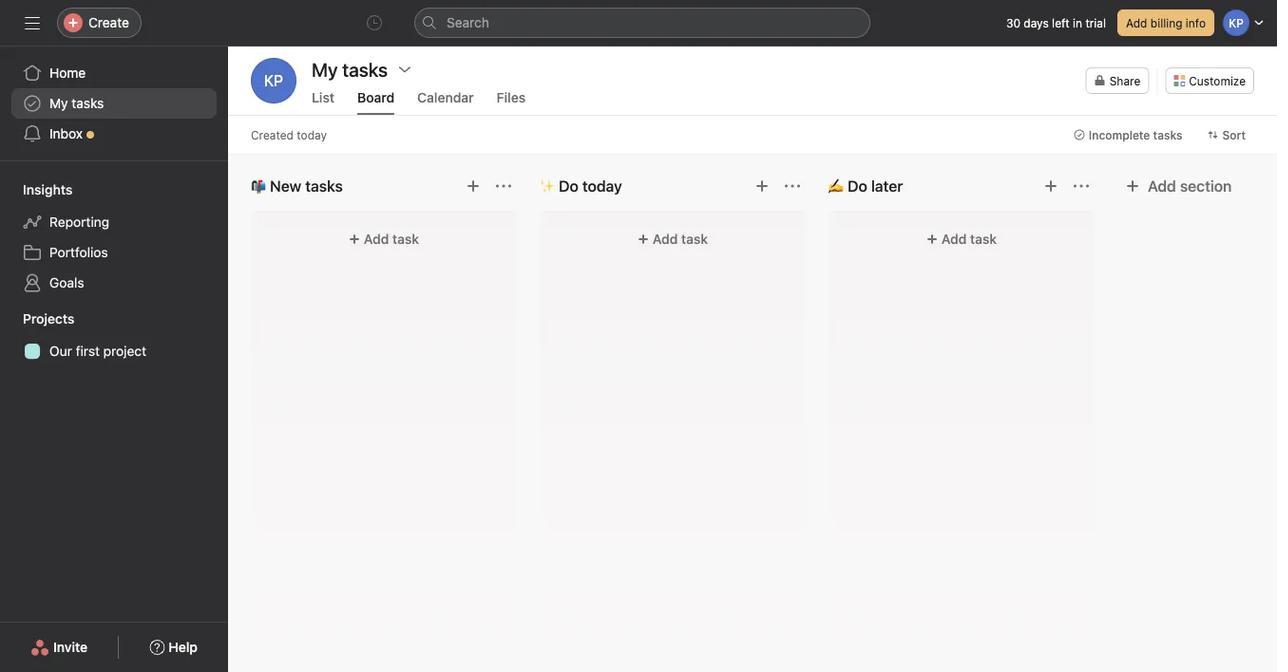 Task type: locate. For each thing, give the bounding box(es) containing it.
add for ✍️ do later
[[942, 231, 967, 247]]

created today
[[251, 128, 327, 142]]

more section actions image right add task icon
[[1074, 179, 1089, 194]]

add task button for ✍️ do later
[[840, 222, 1083, 257]]

0 horizontal spatial task
[[393, 231, 419, 247]]

my tasks link
[[11, 88, 217, 119]]

help button
[[137, 631, 210, 665]]

1 horizontal spatial more section actions image
[[785, 179, 800, 194]]

1 horizontal spatial add task button
[[551, 222, 795, 257]]

1 horizontal spatial add task
[[653, 231, 708, 247]]

2 add task button from the left
[[551, 222, 795, 257]]

0 horizontal spatial more section actions image
[[496, 179, 511, 194]]

list link
[[312, 90, 335, 115]]

tasks for incomplete tasks
[[1153, 128, 1183, 142]]

show options image
[[397, 62, 413, 77]]

add task image left ✨
[[466, 179, 481, 194]]

0 horizontal spatial add task button
[[262, 222, 506, 257]]

do today
[[559, 177, 622, 195]]

projects element
[[0, 302, 228, 371]]

projects
[[23, 311, 75, 327]]

incomplete
[[1089, 128, 1150, 142]]

add task image left ✍️
[[755, 179, 770, 194]]

tasks inside dropdown button
[[1153, 128, 1183, 142]]

add
[[1126, 16, 1148, 29], [1148, 177, 1176, 195], [364, 231, 389, 247], [653, 231, 678, 247], [942, 231, 967, 247]]

calendar link
[[417, 90, 474, 115]]

add task for ✍️ do later
[[942, 231, 997, 247]]

our
[[49, 344, 72, 359]]

created
[[251, 128, 294, 142]]

incomplete tasks button
[[1065, 122, 1191, 148]]

30 days left in trial
[[1006, 16, 1106, 29]]

1 horizontal spatial task
[[681, 231, 708, 247]]

task
[[393, 231, 419, 247], [681, 231, 708, 247], [970, 231, 997, 247]]

portfolios
[[49, 245, 108, 260]]

2 horizontal spatial add task
[[942, 231, 997, 247]]

goals link
[[11, 268, 217, 298]]

section
[[1180, 177, 1232, 195]]

add task for 📬 new tasks
[[364, 231, 419, 247]]

tasks right my
[[72, 96, 104, 111]]

1 horizontal spatial tasks
[[1153, 128, 1183, 142]]

✍️ do later
[[829, 177, 903, 195]]

2 task from the left
[[681, 231, 708, 247]]

add task
[[364, 231, 419, 247], [653, 231, 708, 247], [942, 231, 997, 247]]

add task button for ✨ do today
[[551, 222, 795, 257]]

more section actions image for do today
[[785, 179, 800, 194]]

global element
[[0, 47, 228, 161]]

3 add task button from the left
[[840, 222, 1083, 257]]

1 horizontal spatial add task image
[[755, 179, 770, 194]]

add for ✨ do today
[[653, 231, 678, 247]]

add task image
[[1044, 179, 1059, 194]]

1 more section actions image from the left
[[496, 179, 511, 194]]

add task for ✨ do today
[[653, 231, 708, 247]]

my tasks
[[312, 58, 388, 80]]

reporting link
[[11, 207, 217, 238]]

1 add task from the left
[[364, 231, 419, 247]]

billing
[[1151, 16, 1183, 29]]

incomplete tasks
[[1089, 128, 1183, 142]]

0 horizontal spatial add task image
[[466, 179, 481, 194]]

history image
[[367, 15, 382, 30]]

tasks right incomplete
[[1153, 128, 1183, 142]]

2 horizontal spatial more section actions image
[[1074, 179, 1089, 194]]

portfolios link
[[11, 238, 217, 268]]

3 task from the left
[[970, 231, 997, 247]]

0 vertical spatial tasks
[[72, 96, 104, 111]]

insights
[[23, 182, 73, 198]]

2 add task image from the left
[[755, 179, 770, 194]]

new tasks
[[270, 177, 343, 195]]

2 more section actions image from the left
[[785, 179, 800, 194]]

1 add task image from the left
[[466, 179, 481, 194]]

more section actions image for do later
[[1074, 179, 1089, 194]]

3 more section actions image from the left
[[1074, 179, 1089, 194]]

1 task from the left
[[393, 231, 419, 247]]

add billing info
[[1126, 16, 1206, 29]]

✨ do today
[[540, 177, 622, 195]]

our first project
[[49, 344, 146, 359]]

more section actions image
[[496, 179, 511, 194], [785, 179, 800, 194], [1074, 179, 1089, 194]]

tasks inside global element
[[72, 96, 104, 111]]

my tasks
[[49, 96, 104, 111]]

2 horizontal spatial add task button
[[840, 222, 1083, 257]]

2 add task from the left
[[653, 231, 708, 247]]

3 add task from the left
[[942, 231, 997, 247]]

more section actions image left ✨
[[496, 179, 511, 194]]

task for new tasks
[[393, 231, 419, 247]]

inbox
[[49, 126, 83, 142]]

search button
[[414, 8, 871, 38]]

tasks
[[72, 96, 104, 111], [1153, 128, 1183, 142]]

reporting
[[49, 214, 109, 230]]

1 vertical spatial tasks
[[1153, 128, 1183, 142]]

1 add task button from the left
[[262, 222, 506, 257]]

add task button
[[262, 222, 506, 257], [551, 222, 795, 257], [840, 222, 1083, 257]]

0 horizontal spatial tasks
[[72, 96, 104, 111]]

customize button
[[1165, 67, 1255, 94]]

add task image
[[466, 179, 481, 194], [755, 179, 770, 194]]

2 horizontal spatial task
[[970, 231, 997, 247]]

left
[[1052, 16, 1070, 29]]

more section actions image left ✍️
[[785, 179, 800, 194]]

search
[[447, 15, 489, 30]]

0 horizontal spatial add task
[[364, 231, 419, 247]]

add task image for ✨ do today
[[755, 179, 770, 194]]



Task type: describe. For each thing, give the bounding box(es) containing it.
add section button
[[1118, 169, 1240, 203]]

list
[[312, 90, 335, 105]]

task for do today
[[681, 231, 708, 247]]

📬 new tasks
[[251, 177, 343, 195]]

📬
[[251, 177, 266, 195]]

my
[[49, 96, 68, 111]]

hide sidebar image
[[25, 15, 40, 30]]

inbox link
[[11, 119, 217, 149]]

project
[[103, 344, 146, 359]]

create button
[[57, 8, 142, 38]]

invite button
[[18, 631, 100, 665]]

home link
[[11, 58, 217, 88]]

calendar
[[417, 90, 474, 105]]

add task button for 📬 new tasks
[[262, 222, 506, 257]]

customize
[[1189, 74, 1246, 87]]

days
[[1024, 16, 1049, 29]]

files link
[[497, 90, 526, 115]]

add task image for 📬 new tasks
[[466, 179, 481, 194]]

do later
[[848, 177, 903, 195]]

board link
[[357, 90, 395, 115]]

board
[[357, 90, 395, 105]]

kp button
[[251, 58, 297, 104]]

30
[[1006, 16, 1021, 29]]

sort button
[[1199, 122, 1255, 148]]

files
[[497, 90, 526, 105]]

today
[[297, 128, 327, 142]]

info
[[1186, 16, 1206, 29]]

our first project link
[[11, 336, 217, 367]]

in
[[1073, 16, 1083, 29]]

more section actions image for new tasks
[[496, 179, 511, 194]]

help
[[168, 640, 198, 656]]

goals
[[49, 275, 84, 291]]

task for do later
[[970, 231, 997, 247]]

share
[[1110, 74, 1141, 87]]

first
[[76, 344, 100, 359]]

create
[[88, 15, 129, 30]]

✍️
[[829, 177, 844, 195]]

invite
[[53, 640, 88, 656]]

tasks for my tasks
[[72, 96, 104, 111]]

trial
[[1086, 16, 1106, 29]]

add for 📬 new tasks
[[364, 231, 389, 247]]

home
[[49, 65, 86, 81]]

search list box
[[414, 8, 871, 38]]

add section
[[1148, 177, 1232, 195]]

sort
[[1223, 128, 1246, 142]]

insights element
[[0, 173, 228, 302]]

share button
[[1086, 67, 1149, 94]]

projects button
[[0, 310, 75, 329]]

insights button
[[0, 181, 73, 200]]

kp
[[264, 72, 283, 90]]

add billing info button
[[1118, 10, 1215, 36]]

✨
[[540, 177, 555, 195]]



Task type: vqa. For each thing, say whether or not it's contained in the screenshot.
workspace
no



